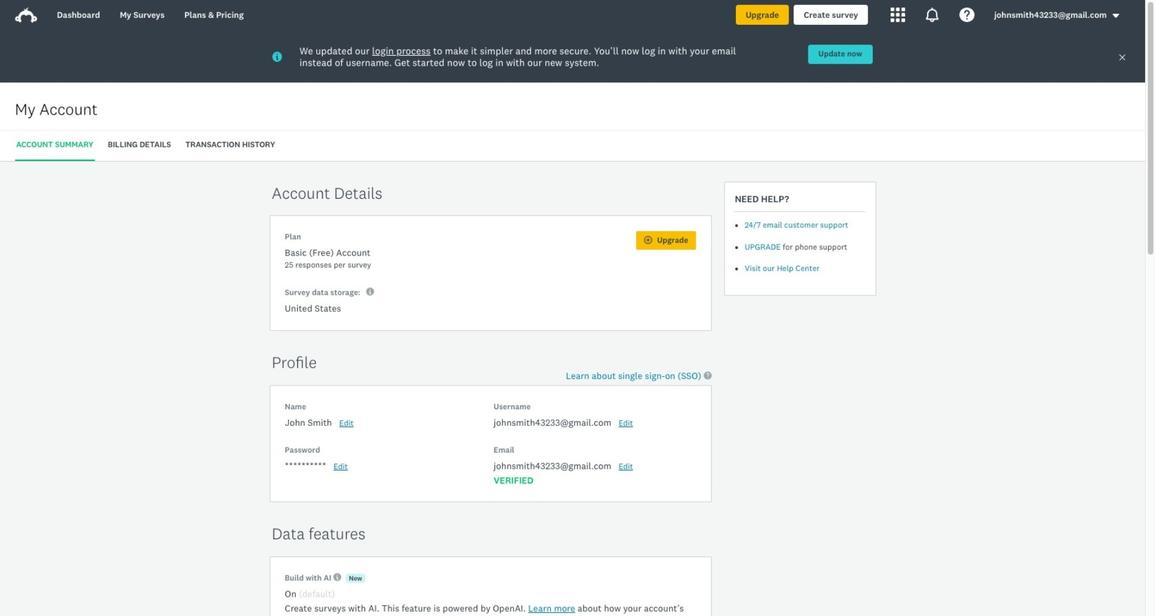 Task type: locate. For each thing, give the bounding box(es) containing it.
help icon image
[[960, 7, 975, 22]]

surveymonkey logo image
[[15, 7, 37, 23]]

x image
[[1119, 54, 1127, 62]]

1 horizontal spatial products icon image
[[925, 7, 940, 22]]

0 horizontal spatial products icon image
[[891, 7, 905, 22]]

products icon image
[[891, 7, 905, 22], [925, 7, 940, 22]]



Task type: vqa. For each thing, say whether or not it's contained in the screenshot.
the left "Products Icon"
yes



Task type: describe. For each thing, give the bounding box(es) containing it.
2 products icon image from the left
[[925, 7, 940, 22]]

dropdown arrow image
[[1112, 11, 1121, 20]]

1 products icon image from the left
[[891, 7, 905, 22]]



